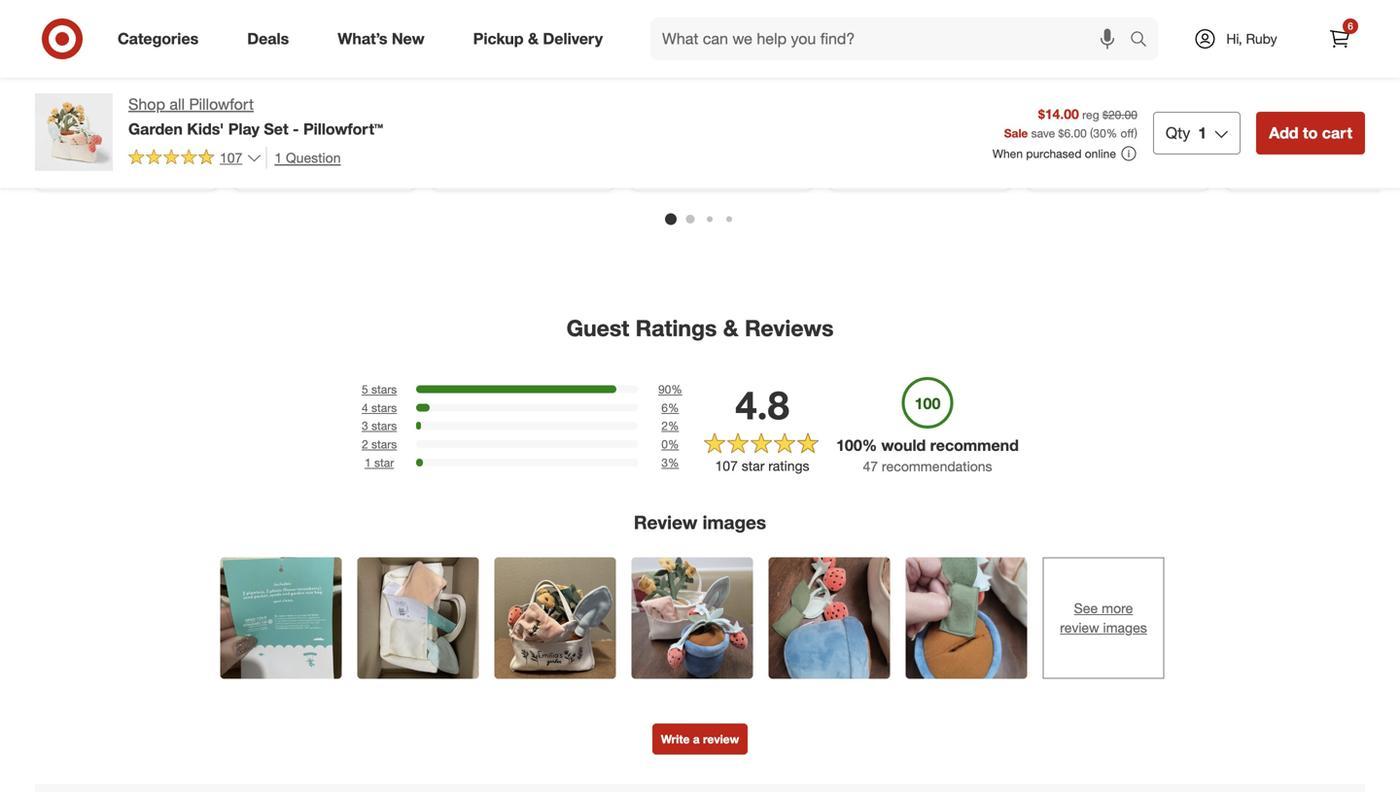 Task type: describe. For each thing, give the bounding box(es) containing it.
reg for $41.99
[[47, 113, 64, 127]]

hi, ruby
[[1227, 30, 1278, 47]]

images inside see more review images
[[1103, 620, 1147, 637]]

- inside $179.99 mills waffle bright white king bedspread set - levtex home
[[1165, 130, 1171, 147]]

eluxury waterproof mattress protector with full zippered encasement, king image
[[443, 0, 603, 84]]

reg for $91.99
[[1237, 113, 1254, 127]]

$179.99
[[1039, 96, 1087, 113]]

what's new
[[338, 29, 425, 48]]

$66.99
[[67, 113, 102, 127]]

3 stars
[[362, 419, 397, 433]]

sponsored for one
[[245, 164, 303, 178]]

90
[[658, 382, 671, 397]]

6 for 6 %
[[662, 401, 668, 415]]

pillow inside '$41.99 reg $66.99 sale beautyrest copper memory foam cluster pillow'
[[47, 161, 82, 178]]

1 horizontal spatial &
[[723, 315, 739, 342]]

sale for save
[[1004, 126, 1028, 140]]

delivery
[[543, 29, 603, 48]]

gel
[[1342, 127, 1363, 144]]

- inside shop all pillowfort garden kids' play set - pillowfort™
[[293, 119, 299, 138]]

write a review
[[661, 733, 739, 747]]

shams
[[316, 147, 358, 164]]

star for 1
[[374, 455, 394, 470]]

more
[[1102, 600, 1133, 617]]

play
[[228, 119, 260, 138]]

blue
[[361, 147, 389, 164]]

home inside $179.99 mills waffle bright white king bedspread set - levtex home
[[1082, 147, 1119, 164]]

107 star ratings
[[715, 457, 810, 474]]

pataya
[[245, 113, 286, 130]]

what's new link
[[321, 18, 449, 60]]

sale for eluxury
[[1302, 113, 1325, 127]]

add
[[1269, 123, 1299, 142]]

mills
[[1039, 113, 1066, 130]]

categories link
[[101, 18, 223, 60]]

guest review image 2 of 12, zoom in image
[[357, 558, 479, 680]]

foam inside $91.99 reg $131.99 sale eluxury 3.0 inch gel foam mattress topper, twin
[[1237, 144, 1271, 161]]

3 for 3 stars
[[362, 419, 368, 433]]

sale for beautyrest
[[105, 113, 128, 127]]

0 %
[[662, 437, 679, 452]]

ratings
[[769, 457, 810, 474]]

107 for 107
[[220, 149, 243, 166]]

$20.00
[[1103, 107, 1138, 122]]

guest ratings & reviews
[[567, 315, 834, 342]]

see
[[1074, 600, 1098, 617]]

what's
[[338, 29, 387, 48]]

garden
[[128, 119, 183, 138]]

online
[[1085, 146, 1116, 161]]

copper
[[116, 127, 162, 144]]

$91.99
[[1237, 96, 1278, 113]]

bright
[[1111, 113, 1148, 130]]

set inside shop all pillowfort garden kids' play set - pillowfort™
[[264, 119, 288, 138]]

write
[[661, 733, 690, 747]]

6 %
[[662, 401, 679, 415]]

eluxury 3.0 inch gel foam mattress topper, twin image
[[1237, 0, 1397, 84]]

1 horizontal spatial quilt
[[340, 113, 368, 130]]

a
[[693, 733, 700, 747]]

coastal
[[290, 113, 336, 130]]

4
[[362, 401, 368, 415]]

beautyrest copper memory foam cluster pillow image
[[47, 0, 206, 84]]

30
[[1094, 126, 1107, 140]]

- right blue
[[393, 147, 398, 164]]

king inside $179.99 mills waffle bright white king bedspread set - levtex home
[[1039, 130, 1066, 147]]

hi,
[[1227, 30, 1243, 47]]

$
[[1059, 126, 1064, 140]]

3 %
[[662, 455, 679, 470]]

beautyrest
[[47, 127, 113, 144]]

twin
[[1237, 161, 1264, 178]]

1 question link
[[266, 147, 341, 169]]

deals link
[[231, 18, 313, 60]]

107 link
[[128, 147, 262, 170]]

reviews
[[745, 315, 834, 342]]

47
[[863, 458, 878, 475]]

$41.99 reg $66.99 sale beautyrest copper memory foam cluster pillow
[[47, 96, 182, 178]]

kids'
[[187, 119, 224, 138]]

set inside $127.99 pataya coastal quilt set - one king quilt and two king pillow shams blue - levtex home
[[372, 113, 393, 130]]

6.00
[[1064, 126, 1087, 140]]

0 horizontal spatial quilt
[[306, 130, 334, 147]]

ruby
[[1246, 30, 1278, 47]]

stars for 2 stars
[[372, 437, 397, 452]]

question
[[286, 149, 341, 166]]

new
[[392, 29, 425, 48]]

guest review image 1 of 12, zoom in image
[[220, 558, 342, 680]]

ratings
[[636, 315, 717, 342]]

memory
[[47, 144, 97, 161]]

review images
[[634, 511, 766, 534]]

$131.99
[[1257, 113, 1299, 127]]

guest
[[567, 315, 629, 342]]

image of garden kids' play set - pillowfort™ image
[[35, 93, 113, 171]]

cluster
[[139, 144, 182, 161]]

guest review image 3 of 12, zoom in image
[[495, 558, 616, 680]]

recommend
[[930, 436, 1019, 455]]

write a review button
[[652, 724, 748, 755]]

review for see more review images
[[1060, 620, 1100, 637]]

$14.00
[[1039, 105, 1079, 122]]

1 question
[[275, 149, 341, 166]]

pickup & delivery
[[473, 29, 603, 48]]

stars for 3 stars
[[372, 419, 397, 433]]

eluxury knitted waterproof mattress protector, twin extra long image
[[840, 0, 1000, 84]]

0
[[662, 437, 668, 452]]

save
[[1032, 126, 1055, 140]]

100 % would recommend 47 recommendations
[[836, 436, 1019, 475]]

shop all pillowfort garden kids' play set - pillowfort™
[[128, 95, 383, 138]]

pickup
[[473, 29, 524, 48]]

all
[[170, 95, 185, 114]]

2 horizontal spatial 1
[[1198, 123, 1207, 142]]

pickup & delivery link
[[457, 18, 627, 60]]



Task type: locate. For each thing, give the bounding box(es) containing it.
pillow inside $127.99 pataya coastal quilt set - one king quilt and two king pillow shams blue - levtex home
[[276, 147, 312, 164]]

set down $127.99
[[264, 119, 288, 138]]

0 horizontal spatial sale
[[105, 113, 128, 127]]

90 %
[[658, 382, 682, 397]]

% down 0 %
[[668, 455, 679, 470]]

images down 'more' at the bottom right of the page
[[1103, 620, 1147, 637]]

foam inside '$41.99 reg $66.99 sale beautyrest copper memory foam cluster pillow'
[[101, 144, 135, 161]]

review down see
[[1060, 620, 1100, 637]]

0 horizontal spatial 6
[[662, 401, 668, 415]]

add to cart
[[1269, 123, 1353, 142]]

pillow down coastal
[[276, 147, 312, 164]]

3 stars from the top
[[372, 419, 397, 433]]

set inside $179.99 mills waffle bright white king bedspread set - levtex home
[[1141, 130, 1162, 147]]

100
[[836, 436, 862, 455]]

6 link
[[1319, 18, 1362, 60]]

search
[[1121, 31, 1168, 50]]

stars up 2 stars
[[372, 419, 397, 433]]

$14.00 reg $20.00 sale save $ 6.00 ( 30 % off )
[[1004, 105, 1138, 140]]

1 horizontal spatial home
[[1082, 147, 1119, 164]]

1 horizontal spatial review
[[1060, 620, 1100, 637]]

sale inside $14.00 reg $20.00 sale save $ 6.00 ( 30 % off )
[[1004, 126, 1028, 140]]

107 right 3 %
[[715, 457, 738, 474]]

star left ratings
[[742, 457, 765, 474]]

levtex down one
[[245, 164, 285, 181]]

What can we help you find? suggestions appear below search field
[[651, 18, 1135, 60]]

review for write a review
[[703, 733, 739, 747]]

1 star
[[365, 455, 394, 470]]

when purchased online
[[993, 146, 1116, 161]]

1 foam from the left
[[101, 144, 135, 161]]

0 vertical spatial &
[[528, 29, 539, 48]]

reg inside $14.00 reg $20.00 sale save $ 6.00 ( 30 % off )
[[1083, 107, 1100, 122]]

would
[[882, 436, 926, 455]]

topper,
[[1332, 144, 1376, 161]]

6
[[1348, 20, 1354, 32], [662, 401, 668, 415]]

star for 107
[[742, 457, 765, 474]]

reg up (
[[1083, 107, 1100, 122]]

107 down play
[[220, 149, 243, 166]]

5 stars
[[362, 382, 397, 397]]

0 vertical spatial 2
[[662, 419, 668, 433]]

set right the )
[[1141, 130, 1162, 147]]

0 horizontal spatial 2
[[362, 437, 368, 452]]

set up blue
[[372, 113, 393, 130]]

to
[[1303, 123, 1318, 142]]

0 horizontal spatial levtex
[[245, 164, 285, 181]]

stars for 4 stars
[[372, 401, 397, 415]]

% for 2
[[668, 419, 679, 433]]

sale inside '$41.99 reg $66.99 sale beautyrest copper memory foam cluster pillow'
[[105, 113, 128, 127]]

0 vertical spatial 1
[[1198, 123, 1207, 142]]

foam left cluster
[[101, 144, 135, 161]]

1 down 2 stars
[[365, 455, 371, 470]]

1 for 1 question
[[275, 149, 282, 166]]

review inside see more review images
[[1060, 620, 1100, 637]]

1 vertical spatial review
[[703, 733, 739, 747]]

0 horizontal spatial home
[[289, 164, 326, 181]]

0 vertical spatial review
[[1060, 620, 1100, 637]]

qty
[[1166, 123, 1191, 142]]

inch
[[1313, 127, 1338, 144]]

2 vertical spatial 1
[[365, 455, 371, 470]]

reg inside '$41.99 reg $66.99 sale beautyrest copper memory foam cluster pillow'
[[47, 113, 64, 127]]

0 horizontal spatial set
[[264, 119, 288, 138]]

reg left $66.99
[[47, 113, 64, 127]]

% down '2 %'
[[668, 437, 679, 452]]

1 horizontal spatial 107
[[715, 457, 738, 474]]

0 horizontal spatial 1
[[275, 149, 282, 166]]

1 horizontal spatial 2
[[662, 419, 668, 433]]

home inside $127.99 pataya coastal quilt set - one king quilt and two king pillow shams blue - levtex home
[[289, 164, 326, 181]]

2 horizontal spatial set
[[1141, 130, 1162, 147]]

stars for 5 stars
[[372, 382, 397, 397]]

1 right qty
[[1198, 123, 1207, 142]]

1 horizontal spatial 1
[[365, 455, 371, 470]]

levtex down $
[[1039, 147, 1079, 164]]

2 %
[[662, 419, 679, 433]]

stars down 3 stars
[[372, 437, 397, 452]]

2 foam from the left
[[1237, 144, 1271, 161]]

0 vertical spatial 107
[[220, 149, 243, 166]]

categories
[[118, 29, 199, 48]]

set
[[372, 113, 393, 130], [264, 119, 288, 138], [1141, 130, 1162, 147]]

- right two
[[396, 113, 402, 130]]

2 horizontal spatial king
[[1039, 130, 1066, 147]]

0 vertical spatial 6
[[1348, 20, 1354, 32]]

1 vertical spatial 2
[[362, 437, 368, 452]]

0 horizontal spatial king
[[245, 147, 273, 164]]

sponsored down one
[[245, 164, 303, 178]]

home
[[1082, 147, 1119, 164], [289, 164, 326, 181]]

guest review image 4 of 12, zoom in image
[[632, 558, 753, 680]]

1 vertical spatial 1
[[275, 149, 282, 166]]

- right the )
[[1165, 130, 1171, 147]]

sponsored
[[47, 161, 104, 176], [245, 164, 303, 178]]

pillowfort
[[189, 95, 254, 114]]

quilt up shams
[[340, 113, 368, 130]]

sale inside $91.99 reg $131.99 sale eluxury 3.0 inch gel foam mattress topper, twin
[[1302, 113, 1325, 127]]

reg inside $91.99 reg $131.99 sale eluxury 3.0 inch gel foam mattress topper, twin
[[1237, 113, 1254, 127]]

&
[[528, 29, 539, 48], [723, 315, 739, 342]]

1 vertical spatial &
[[723, 315, 739, 342]]

% for 3
[[668, 455, 679, 470]]

1 horizontal spatial reg
[[1083, 107, 1100, 122]]

% up 6 %
[[671, 382, 682, 397]]

1 vertical spatial images
[[1103, 620, 1147, 637]]

recommendations
[[882, 458, 992, 475]]

6 right ruby
[[1348, 20, 1354, 32]]

0 horizontal spatial sponsored
[[47, 161, 104, 176]]

% inside 100 % would recommend 47 recommendations
[[862, 436, 877, 455]]

pillow down beautyrest
[[47, 161, 82, 178]]

when
[[993, 146, 1023, 161]]

1 for 1 star
[[365, 455, 371, 470]]

waffle
[[1070, 113, 1108, 130]]

2 horizontal spatial reg
[[1237, 113, 1254, 127]]

1 horizontal spatial foam
[[1237, 144, 1271, 161]]

4 stars from the top
[[372, 437, 397, 452]]

$41.99
[[47, 96, 87, 113]]

and
[[338, 130, 361, 147]]

3 down 0
[[662, 455, 668, 470]]

% for 90
[[671, 382, 682, 397]]

1 stars from the top
[[372, 382, 397, 397]]

0 vertical spatial 3
[[362, 419, 368, 433]]

foam down add
[[1237, 144, 1271, 161]]

0 horizontal spatial &
[[528, 29, 539, 48]]

% for 6
[[668, 401, 679, 415]]

1 horizontal spatial sponsored
[[245, 164, 303, 178]]

1 vertical spatial 107
[[715, 457, 738, 474]]

mattress
[[1275, 144, 1328, 161]]

3.0
[[1290, 127, 1309, 144]]

images
[[703, 511, 766, 534], [1103, 620, 1147, 637]]

guest review image 5 of 12, zoom in image
[[769, 558, 890, 680]]

levtex inside $127.99 pataya coastal quilt set - one king quilt and two king pillow shams blue - levtex home
[[245, 164, 285, 181]]

stars up 3 stars
[[372, 401, 397, 415]]

3 for 3 %
[[662, 455, 668, 470]]

add to cart button
[[1257, 112, 1365, 154]]

review
[[634, 511, 698, 534]]

sponsored down beautyrest
[[47, 161, 104, 176]]

% inside $14.00 reg $20.00 sale save $ 6.00 ( 30 % off )
[[1107, 126, 1118, 140]]

2 stars from the top
[[372, 401, 397, 415]]

1 left question on the top left of page
[[275, 149, 282, 166]]

% down 6 %
[[668, 419, 679, 433]]

1 horizontal spatial images
[[1103, 620, 1147, 637]]

6 inside 6 link
[[1348, 20, 1354, 32]]

4 stars
[[362, 401, 397, 415]]

% up "47"
[[862, 436, 877, 455]]

1 horizontal spatial star
[[742, 457, 765, 474]]

two
[[364, 130, 388, 147]]

1 horizontal spatial king
[[274, 130, 302, 147]]

1 horizontal spatial 6
[[1348, 20, 1354, 32]]

2 up 0
[[662, 419, 668, 433]]

107 for 107 star ratings
[[715, 457, 738, 474]]

2 down 3 stars
[[362, 437, 368, 452]]

0 horizontal spatial images
[[703, 511, 766, 534]]

white
[[1152, 113, 1187, 130]]

0 horizontal spatial review
[[703, 733, 739, 747]]

see more review images
[[1060, 600, 1147, 637]]

% for 100
[[862, 436, 877, 455]]

-
[[396, 113, 402, 130], [293, 119, 299, 138], [1165, 130, 1171, 147], [393, 147, 398, 164]]

0 horizontal spatial star
[[374, 455, 394, 470]]

%
[[1107, 126, 1118, 140], [671, 382, 682, 397], [668, 401, 679, 415], [668, 419, 679, 433], [862, 436, 877, 455], [668, 437, 679, 452], [668, 455, 679, 470]]

king
[[274, 130, 302, 147], [1039, 130, 1066, 147], [245, 147, 273, 164]]

pataya coastal quilt set - one king quilt and two king pillow shams blue - levtex home image
[[245, 0, 405, 84]]

0 horizontal spatial 3
[[362, 419, 368, 433]]

levtex inside $179.99 mills waffle bright white king bedspread set - levtex home
[[1039, 147, 1079, 164]]

qty 1
[[1166, 123, 1207, 142]]

0 horizontal spatial foam
[[101, 144, 135, 161]]

reg
[[1083, 107, 1100, 122], [47, 113, 64, 127], [1237, 113, 1254, 127]]

0 horizontal spatial 107
[[220, 149, 243, 166]]

images down 107 star ratings
[[703, 511, 766, 534]]

2 for 2 %
[[662, 419, 668, 433]]

1 horizontal spatial sale
[[1004, 126, 1028, 140]]

% left off
[[1107, 126, 1118, 140]]

1 inside "link"
[[275, 149, 282, 166]]

2 horizontal spatial sale
[[1302, 113, 1325, 127]]

1
[[1198, 123, 1207, 142], [275, 149, 282, 166], [365, 455, 371, 470]]

4.8
[[735, 381, 790, 429]]

$179.99 mills waffle bright white king bedspread set - levtex home
[[1039, 96, 1187, 164]]

1 horizontal spatial 3
[[662, 455, 668, 470]]

0 horizontal spatial reg
[[47, 113, 64, 127]]

1 vertical spatial 6
[[662, 401, 668, 415]]

0 horizontal spatial pillow
[[47, 161, 82, 178]]

2
[[662, 419, 668, 433], [362, 437, 368, 452]]

% for 0
[[668, 437, 679, 452]]

see more review images button
[[1043, 558, 1165, 680]]

quilt up question on the top left of page
[[306, 130, 334, 147]]

- up 1 question "link"
[[293, 119, 299, 138]]

$91.99 reg $131.99 sale eluxury 3.0 inch gel foam mattress topper, twin
[[1237, 96, 1376, 178]]

foam
[[101, 144, 135, 161], [1237, 144, 1271, 161]]

0 vertical spatial images
[[703, 511, 766, 534]]

reg left $131.99 at the top right of the page
[[1237, 113, 1254, 127]]

mills waffle bright white king bedspread set - levtex home image
[[1039, 0, 1198, 84]]

reg for $14.00
[[1083, 107, 1100, 122]]

% up '2 %'
[[668, 401, 679, 415]]

pillowfort™
[[303, 119, 383, 138]]

5
[[362, 382, 368, 397]]

one
[[245, 130, 270, 147]]

1 horizontal spatial set
[[372, 113, 393, 130]]

2 for 2 stars
[[362, 437, 368, 452]]

3
[[362, 419, 368, 433], [662, 455, 668, 470]]

review right a on the left bottom of the page
[[703, 733, 739, 747]]

1 horizontal spatial levtex
[[1039, 147, 1079, 164]]

$127.99
[[245, 96, 293, 113]]

star down 2 stars
[[374, 455, 394, 470]]

cart
[[1322, 123, 1353, 142]]

washed linen queen duvet cover - navy - levtex home image
[[642, 0, 801, 84]]

sponsored for memory
[[47, 161, 104, 176]]

2 stars
[[362, 437, 397, 452]]

6 for 6
[[1348, 20, 1354, 32]]

1 vertical spatial 3
[[662, 455, 668, 470]]

eluxury
[[1237, 127, 1286, 144]]

guest review image 6 of 12, zoom in image
[[906, 558, 1027, 680]]

off
[[1121, 126, 1135, 140]]

quilt
[[340, 113, 368, 130], [306, 130, 334, 147]]

6 down 90
[[662, 401, 668, 415]]

& right ratings
[[723, 315, 739, 342]]

& right pickup
[[528, 29, 539, 48]]

1 horizontal spatial pillow
[[276, 147, 312, 164]]

search button
[[1121, 18, 1168, 64]]

stars up 4 stars
[[372, 382, 397, 397]]

3 down 4
[[362, 419, 368, 433]]

deals
[[247, 29, 289, 48]]



Task type: vqa. For each thing, say whether or not it's contained in the screenshot.
first Dec from the top
no



